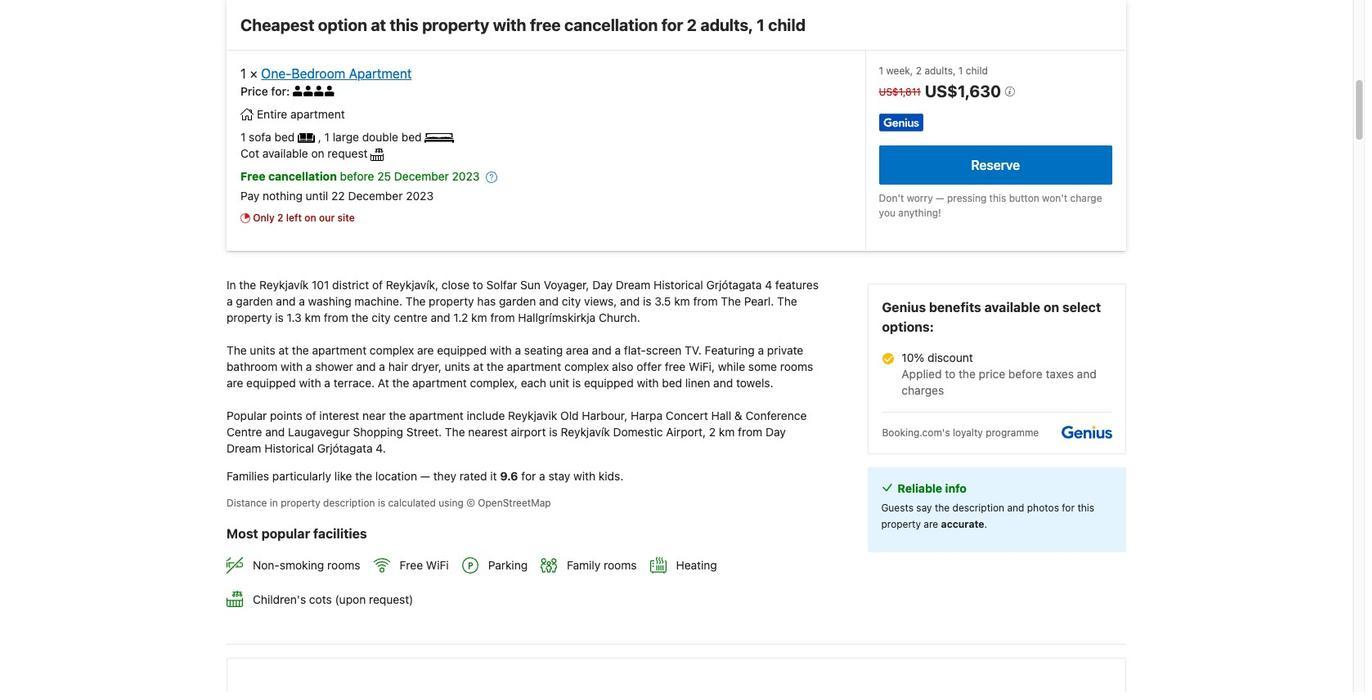 Task type: locate. For each thing, give the bounding box(es) containing it.
1 horizontal spatial dream
[[616, 278, 651, 292]]

child
[[768, 16, 806, 34], [966, 65, 988, 77]]

1 vertical spatial dream
[[227, 442, 261, 456]]

for inside guests say the description and photos for this property are
[[1062, 502, 1075, 515]]

2023 down the free cancellation before 25 december 2023
[[406, 189, 434, 203]]

are down "bathroom"
[[227, 376, 243, 390]]

0 vertical spatial free
[[530, 16, 561, 34]]

laugavegur
[[288, 426, 350, 439]]

on inside "genius benefits available on select options:"
[[1044, 300, 1060, 315]]

description inside guests say the description and photos for this property are
[[953, 502, 1005, 515]]

description
[[323, 498, 375, 510], [953, 502, 1005, 515]]

0 horizontal spatial free
[[530, 16, 561, 34]]

1 vertical spatial december
[[348, 189, 403, 203]]

wifi,
[[689, 360, 715, 374]]

and left "1.2"
[[431, 311, 450, 325]]

1 horizontal spatial child
[[966, 65, 988, 77]]

pay
[[241, 189, 260, 203]]

1 horizontal spatial are
[[417, 344, 434, 358]]

charge
[[1071, 192, 1102, 204]]

1 horizontal spatial to
[[945, 367, 956, 381]]

reykjavik
[[508, 409, 557, 423]]

apartment up each
[[507, 360, 561, 374]]

the right say
[[935, 502, 950, 515]]

1 horizontal spatial —
[[936, 192, 945, 204]]

are down say
[[924, 519, 939, 531]]

1 vertical spatial free
[[665, 360, 686, 374]]

unit
[[550, 376, 569, 390]]

cancellation
[[565, 16, 658, 34], [268, 169, 337, 183]]

a up also
[[615, 344, 621, 358]]

0 horizontal spatial free
[[241, 169, 265, 183]]

1 vertical spatial cancellation
[[268, 169, 337, 183]]

each
[[521, 376, 546, 390]]

1 week, 2 adults, 1 child
[[879, 65, 988, 77]]

free for free wifi
[[400, 559, 423, 573]]

0 horizontal spatial 2023
[[406, 189, 434, 203]]

description down like
[[323, 498, 375, 510]]

equipped
[[437, 344, 487, 358], [246, 376, 296, 390], [584, 376, 634, 390]]

historical up 3.5
[[654, 278, 703, 292]]

description up .
[[953, 502, 1005, 515]]

1 horizontal spatial occupancy image
[[325, 86, 335, 97]]

0 horizontal spatial before
[[340, 169, 374, 183]]

grjótagata up pearl.
[[706, 278, 762, 292]]

don't
[[879, 192, 904, 204]]

equipped down also
[[584, 376, 634, 390]]

1 horizontal spatial free
[[665, 360, 686, 374]]

1 vertical spatial to
[[945, 367, 956, 381]]

free for free cancellation before 25 december 2023
[[241, 169, 265, 183]]

church.
[[599, 311, 640, 325]]

say
[[917, 502, 932, 515]]

this left button
[[990, 192, 1006, 204]]

0 vertical spatial —
[[936, 192, 945, 204]]

0 vertical spatial available
[[262, 147, 308, 160]]

day
[[592, 278, 613, 292], [766, 426, 786, 439]]

1 vertical spatial 2023
[[406, 189, 434, 203]]

a up some
[[758, 344, 764, 358]]

and right area
[[592, 344, 612, 358]]

bed left linen
[[662, 376, 682, 390]]

anything!
[[899, 207, 941, 219]]

to down the discount
[[945, 367, 956, 381]]

don't worry — pressing this button won't charge you anything!
[[879, 192, 1102, 219]]

0 horizontal spatial description
[[323, 498, 375, 510]]

1 vertical spatial grjótagata
[[317, 442, 373, 456]]

sun
[[520, 278, 541, 292]]

0 vertical spatial child
[[768, 16, 806, 34]]

0 horizontal spatial adults,
[[701, 16, 753, 34]]

1 horizontal spatial day
[[766, 426, 786, 439]]

hallgrímskirkja
[[518, 311, 596, 325]]

1 vertical spatial reykjavík
[[561, 426, 610, 439]]

from right 3.5
[[693, 295, 718, 309]]

apartment up shower
[[312, 344, 367, 358]]

1 horizontal spatial adults,
[[925, 65, 956, 77]]

before right price
[[1009, 367, 1043, 381]]

airport,
[[666, 426, 706, 439]]

offer
[[637, 360, 662, 374]]

0 vertical spatial cancellation
[[565, 16, 658, 34]]

1.2
[[454, 311, 468, 325]]

km right 3.5
[[674, 295, 690, 309]]

0 vertical spatial complex
[[370, 344, 414, 358]]

©
[[466, 498, 475, 510]]

december down 25
[[348, 189, 403, 203]]

0 horizontal spatial child
[[768, 16, 806, 34]]

from down &
[[738, 426, 763, 439]]

0 vertical spatial at
[[371, 16, 386, 34]]

rooms
[[780, 360, 813, 374], [327, 559, 360, 573], [604, 559, 637, 573]]

the down reykjavík,
[[406, 295, 426, 309]]

2 horizontal spatial rooms
[[780, 360, 813, 374]]

0 horizontal spatial at
[[279, 344, 289, 358]]

are
[[417, 344, 434, 358], [227, 376, 243, 390], [924, 519, 939, 531]]

1 horizontal spatial units
[[445, 360, 470, 374]]

1 vertical spatial day
[[766, 426, 786, 439]]

10% discount applied to the price before taxes and charges
[[902, 351, 1097, 398]]

equipped down "bathroom"
[[246, 376, 296, 390]]

reykjavík down old
[[561, 426, 610, 439]]

1 vertical spatial free
[[400, 559, 423, 573]]

wifi
[[426, 559, 449, 573]]

free wifi
[[400, 559, 449, 573]]

0 horizontal spatial this
[[390, 16, 419, 34]]

concert
[[666, 409, 708, 423]]

2 horizontal spatial this
[[1078, 502, 1095, 515]]

22
[[331, 189, 345, 203]]

0 horizontal spatial of
[[306, 409, 316, 423]]

units up "bathroom"
[[250, 344, 276, 358]]

available down 1 sofa bed
[[262, 147, 308, 160]]

loyalty
[[953, 427, 983, 439]]

1 vertical spatial before
[[1009, 367, 1043, 381]]

dream
[[616, 278, 651, 292], [227, 442, 261, 456]]

— left the they
[[420, 470, 430, 484]]

description for and
[[953, 502, 1005, 515]]

occupancy image
[[293, 86, 303, 97], [325, 86, 335, 97]]

is
[[643, 295, 652, 309], [275, 311, 284, 325], [572, 376, 581, 390], [549, 426, 558, 439], [378, 498, 386, 510]]

apartment up , at left top
[[290, 107, 345, 121]]

select
[[1063, 300, 1101, 315]]

2 inside the "in the reykjavík 101 district of reykjavík, close to solfar sun voyager, day dream historical grjótagata 4 features a garden and a washing machine. the property has garden and city views, and is 3.5 km from the pearl. the property is 1.3 km from the city centre and 1.2 km from hallgrímskirkja church. the units at the apartment complex are equipped with a seating area and a flat-screen tv. featuring a private bathroom with a shower and a hair dryer, units at the apartment complex also offer free wifi, while some rooms are equipped with a terrace. at the apartment complex, each unit is equipped with bed linen and towels. popular points of interest near the apartment include reykjavik old harbour, harpa concert hall & conference centre and laugavegur shopping street. the nearest airport is reykjavík domestic airport, 2 km from day dream historical grjótagata 4."
[[709, 426, 716, 439]]

flat-
[[624, 344, 646, 358]]

complex down area
[[564, 360, 609, 374]]

1 horizontal spatial description
[[953, 502, 1005, 515]]

—
[[936, 192, 945, 204], [420, 470, 430, 484]]

1 vertical spatial units
[[445, 360, 470, 374]]

on down , at left top
[[311, 147, 325, 160]]

2023 for pay nothing until 22 december 2023
[[406, 189, 434, 203]]

december right 25
[[394, 169, 449, 183]]

— right worry
[[936, 192, 945, 204]]

couch image
[[298, 134, 315, 144]]

available inside "genius benefits available on select options:"
[[985, 300, 1041, 315]]

0 vertical spatial of
[[372, 278, 383, 292]]

also
[[612, 360, 634, 374]]

include
[[467, 409, 505, 423]]

2 vertical spatial this
[[1078, 502, 1095, 515]]

free left wifi
[[400, 559, 423, 573]]

accurate .
[[941, 519, 988, 531]]

a
[[227, 295, 233, 309], [299, 295, 305, 309], [515, 344, 521, 358], [615, 344, 621, 358], [758, 344, 764, 358], [306, 360, 312, 374], [379, 360, 385, 374], [324, 376, 331, 390], [539, 470, 545, 484]]

1 horizontal spatial historical
[[654, 278, 703, 292]]

day up 'views,'
[[592, 278, 613, 292]]

2 occupancy image from the left
[[325, 86, 335, 97]]

garden down "in"
[[236, 295, 273, 309]]

of up laugavegur
[[306, 409, 316, 423]]

:
[[286, 84, 290, 98]]

one-
[[261, 66, 292, 81]]

1 horizontal spatial 2023
[[452, 169, 480, 183]]

children's cots (upon request)
[[253, 593, 413, 607]]

0 horizontal spatial occupancy image
[[293, 86, 303, 97]]

entire
[[257, 107, 287, 121]]

is left 1.3
[[275, 311, 284, 325]]

until
[[306, 189, 328, 203]]

and down points
[[265, 426, 285, 439]]

km right 1.3
[[305, 311, 321, 325]]

of up machine.
[[372, 278, 383, 292]]

0 vertical spatial historical
[[654, 278, 703, 292]]

dream up church.
[[616, 278, 651, 292]]

0 horizontal spatial grjótagata
[[317, 442, 373, 456]]

occupancy image right :
[[293, 86, 303, 97]]

before inside the '10% discount applied to the price before taxes and charges'
[[1009, 367, 1043, 381]]

historical up particularly
[[264, 442, 314, 456]]

1 for 1 large double bed
[[325, 130, 330, 144]]

units
[[250, 344, 276, 358], [445, 360, 470, 374]]

0 vertical spatial before
[[340, 169, 374, 183]]

reykjavík up 1.3
[[259, 278, 309, 292]]

0 vertical spatial grjótagata
[[706, 278, 762, 292]]

to up has
[[473, 278, 483, 292]]

0 horizontal spatial historical
[[264, 442, 314, 456]]

city
[[562, 295, 581, 309], [372, 311, 391, 325]]

property
[[422, 16, 489, 34], [429, 295, 474, 309], [227, 311, 272, 325], [281, 498, 320, 510], [881, 519, 921, 531]]

this inside guests say the description and photos for this property are
[[1078, 502, 1095, 515]]

0 horizontal spatial available
[[262, 147, 308, 160]]

adults,
[[701, 16, 753, 34], [925, 65, 956, 77]]

nothing
[[263, 189, 303, 203]]

us$1,630
[[925, 82, 1005, 100]]

at up complex,
[[473, 360, 484, 374]]

are inside guests say the description and photos for this property are
[[924, 519, 939, 531]]

and left "photos"
[[1007, 502, 1025, 515]]

day down conference
[[766, 426, 786, 439]]

occupancy image
[[303, 86, 314, 97], [314, 86, 325, 97]]

0 vertical spatial day
[[592, 278, 613, 292]]

km down hall
[[719, 426, 735, 439]]

1 for 1 week, 2 adults, 1 child
[[879, 65, 884, 77]]

some
[[748, 360, 777, 374]]

programme
[[986, 427, 1039, 439]]

2 vertical spatial are
[[924, 519, 939, 531]]

won't
[[1042, 192, 1068, 204]]

calculated
[[388, 498, 436, 510]]

the down the discount
[[959, 367, 976, 381]]

has
[[477, 295, 496, 309]]

shopping
[[353, 426, 403, 439]]

to
[[473, 278, 483, 292], [945, 367, 956, 381]]

family rooms
[[567, 559, 637, 573]]

0 horizontal spatial garden
[[236, 295, 273, 309]]

is left 3.5
[[643, 295, 652, 309]]

occupancy image down 1 × one-bedroom apartment
[[325, 86, 335, 97]]

bathroom
[[227, 360, 278, 374]]

1 horizontal spatial before
[[1009, 367, 1043, 381]]

city down voyager,
[[562, 295, 581, 309]]

garden down sun
[[499, 295, 536, 309]]

2 horizontal spatial bed
[[662, 376, 682, 390]]

0 horizontal spatial to
[[473, 278, 483, 292]]

rooms down facilities
[[327, 559, 360, 573]]

1
[[757, 16, 765, 34], [879, 65, 884, 77], [959, 65, 963, 77], [241, 130, 246, 144], [325, 130, 330, 144]]

the right street.
[[445, 426, 465, 439]]

complex up "hair"
[[370, 344, 414, 358]]

this up apartment
[[390, 16, 419, 34]]

a down shower
[[324, 376, 331, 390]]

0 vertical spatial to
[[473, 278, 483, 292]]

1 horizontal spatial complex
[[564, 360, 609, 374]]

on for genius benefits available on select options:
[[1044, 300, 1060, 315]]

units right dryer,
[[445, 360, 470, 374]]

equipped down "1.2"
[[437, 344, 487, 358]]

before
[[340, 169, 374, 183], [1009, 367, 1043, 381]]

options:
[[882, 320, 934, 335]]

0 vertical spatial december
[[394, 169, 449, 183]]

city down machine.
[[372, 311, 391, 325]]

the down 1.3
[[292, 344, 309, 358]]

grjótagata
[[706, 278, 762, 292], [317, 442, 373, 456]]

week,
[[886, 65, 913, 77]]

apartment
[[290, 107, 345, 121], [312, 344, 367, 358], [507, 360, 561, 374], [412, 376, 467, 390], [409, 409, 464, 423]]

at right option
[[371, 16, 386, 34]]

1 vertical spatial on
[[305, 212, 316, 224]]

and inside the '10% discount applied to the price before taxes and charges'
[[1077, 367, 1097, 381]]

like
[[334, 470, 352, 484]]

on left our
[[305, 212, 316, 224]]

1 horizontal spatial free
[[400, 559, 423, 573]]

0 horizontal spatial units
[[250, 344, 276, 358]]

using
[[439, 498, 464, 510]]

bed left couch image
[[274, 130, 295, 144]]

are up dryer,
[[417, 344, 434, 358]]

1.3
[[287, 311, 302, 325]]

km down has
[[471, 311, 487, 325]]

0 vertical spatial are
[[417, 344, 434, 358]]

1 vertical spatial available
[[985, 300, 1041, 315]]

available right "benefits"
[[985, 300, 1041, 315]]

1 large double bed
[[325, 130, 422, 144]]

2 vertical spatial on
[[1044, 300, 1060, 315]]

1 horizontal spatial garden
[[499, 295, 536, 309]]

from down washing
[[324, 311, 348, 325]]

cheapest
[[241, 16, 314, 34]]

0 horizontal spatial reykjavík
[[259, 278, 309, 292]]

0 horizontal spatial day
[[592, 278, 613, 292]]

at down 1.3
[[279, 344, 289, 358]]

1 vertical spatial are
[[227, 376, 243, 390]]

of
[[372, 278, 383, 292], [306, 409, 316, 423]]

this right "photos"
[[1078, 502, 1095, 515]]

machine.
[[355, 295, 402, 309]]

2023
[[452, 169, 480, 183], [406, 189, 434, 203]]

1 horizontal spatial available
[[985, 300, 1041, 315]]

2 horizontal spatial are
[[924, 519, 939, 531]]

2 vertical spatial at
[[473, 360, 484, 374]]

1 vertical spatial this
[[990, 192, 1006, 204]]

0 horizontal spatial cancellation
[[268, 169, 337, 183]]

rooms down private
[[780, 360, 813, 374]]

free
[[530, 16, 561, 34], [665, 360, 686, 374]]

the inside guests say the description and photos for this property are
[[935, 502, 950, 515]]

bed right double
[[402, 130, 422, 144]]

free up pay
[[241, 169, 265, 183]]

kids.
[[599, 470, 624, 484]]

screen
[[646, 344, 682, 358]]



Task type: vqa. For each thing, say whether or not it's contained in the screenshot.
right contacted
no



Task type: describe. For each thing, give the bounding box(es) containing it.
1 vertical spatial child
[[966, 65, 988, 77]]

101
[[312, 278, 329, 292]]

nearest
[[468, 426, 508, 439]]

the down "hair"
[[392, 376, 409, 390]]

distance in property description is calculated using © openstreetmap
[[227, 498, 551, 510]]

1 for 1 sofa bed
[[241, 130, 246, 144]]

description for is
[[323, 498, 375, 510]]

the down machine.
[[351, 311, 369, 325]]

0 vertical spatial adults,
[[701, 16, 753, 34]]

cheapest option at this property with free cancellation for 2 adults, 1 child
[[241, 16, 806, 34]]

left
[[286, 212, 302, 224]]

free inside the "in the reykjavík 101 district of reykjavík, close to solfar sun voyager, day dream historical grjótagata 4 features a garden and a washing machine. the property has garden and city views, and is 3.5 km from the pearl. the property is 1.3 km from the city centre and 1.2 km from hallgrímskirkja church. the units at the apartment complex are equipped with a seating area and a flat-screen tv. featuring a private bathroom with a shower and a hair dryer, units at the apartment complex also offer free wifi, while some rooms are equipped with a terrace. at the apartment complex, each unit is equipped with bed linen and towels. popular points of interest near the apartment include reykjavik old harbour, harpa concert hall & conference centre and laugavegur shopping street. the nearest airport is reykjavík domestic airport, 2 km from day dream historical grjótagata 4."
[[665, 360, 686, 374]]

harbour,
[[582, 409, 628, 423]]

the left pearl.
[[721, 295, 741, 309]]

and inside guests say the description and photos for this property are
[[1007, 502, 1025, 515]]

0 vertical spatial reykjavík
[[259, 278, 309, 292]]

district
[[332, 278, 369, 292]]

and up church.
[[620, 295, 640, 309]]

is right airport
[[549, 426, 558, 439]]

featuring
[[705, 344, 755, 358]]

a left seating
[[515, 344, 521, 358]]

near
[[362, 409, 386, 423]]

1 horizontal spatial at
[[371, 16, 386, 34]]

one-bedroom apartment link
[[261, 66, 412, 81]]

1 horizontal spatial equipped
[[437, 344, 487, 358]]

reserve
[[971, 158, 1020, 172]]

december for 22
[[348, 189, 403, 203]]

reykjavík,
[[386, 278, 439, 292]]

points
[[270, 409, 303, 423]]

guests say the description and photos for this property are
[[881, 502, 1095, 531]]

apartment down dryer,
[[412, 376, 467, 390]]

a up 1.3
[[299, 295, 305, 309]]

us$1,811
[[879, 86, 921, 98]]

applied
[[902, 367, 942, 381]]

views,
[[584, 295, 617, 309]]

terrace.
[[334, 376, 375, 390]]

parking
[[488, 559, 528, 573]]

price
[[979, 367, 1005, 381]]

families particularly like the location — they rated it 9.6 for a stay with kids.
[[227, 470, 624, 484]]

0 vertical spatial city
[[562, 295, 581, 309]]

our
[[319, 212, 335, 224]]

this inside don't worry — pressing this button won't charge you anything!
[[990, 192, 1006, 204]]

conference
[[746, 409, 807, 423]]

reserve link
[[879, 145, 1113, 185]]

heating
[[676, 559, 717, 573]]

the right near
[[389, 409, 406, 423]]

10%
[[902, 351, 925, 365]]

from down has
[[490, 311, 515, 325]]

1 vertical spatial historical
[[264, 442, 314, 456]]

location
[[375, 470, 417, 484]]

apartment up street.
[[409, 409, 464, 423]]

pearl.
[[744, 295, 774, 309]]

is left calculated on the left bottom of the page
[[378, 498, 386, 510]]

— inside don't worry — pressing this button won't charge you anything!
[[936, 192, 945, 204]]

voyager,
[[544, 278, 589, 292]]

rooms inside the "in the reykjavík 101 district of reykjavík, close to solfar sun voyager, day dream historical grjótagata 4 features a garden and a washing machine. the property has garden and city views, and is 3.5 km from the pearl. the property is 1.3 km from the city centre and 1.2 km from hallgrímskirkja church. the units at the apartment complex are equipped with a seating area and a flat-screen tv. featuring a private bathroom with a shower and a hair dryer, units at the apartment complex also offer free wifi, while some rooms are equipped with a terrace. at the apartment complex, each unit is equipped with bed linen and towels. popular points of interest near the apartment include reykjavik old harbour, harpa concert hall & conference centre and laugavegur shopping street. the nearest airport is reykjavík domestic airport, 2 km from day dream historical grjótagata 4."
[[780, 360, 813, 374]]

booking.com's loyalty programme
[[882, 427, 1039, 439]]

0 horizontal spatial rooms
[[327, 559, 360, 573]]

double
[[362, 130, 398, 144]]

9.6
[[500, 470, 518, 484]]

only
[[253, 212, 275, 224]]

1 vertical spatial adults,
[[925, 65, 956, 77]]

free cancellation before 25 december 2023
[[241, 169, 480, 183]]

2 garden from the left
[[499, 295, 536, 309]]

1 × one-bedroom apartment
[[241, 66, 412, 81]]

a left "hair"
[[379, 360, 385, 374]]

the up "bathroom"
[[227, 344, 247, 358]]

1 occupancy image from the left
[[303, 86, 314, 97]]

2 horizontal spatial at
[[473, 360, 484, 374]]

0 horizontal spatial —
[[420, 470, 430, 484]]

popular
[[261, 527, 310, 542]]

info
[[945, 482, 967, 496]]

1 vertical spatial of
[[306, 409, 316, 423]]

.
[[985, 519, 988, 531]]

1 vertical spatial city
[[372, 311, 391, 325]]

1 vertical spatial complex
[[564, 360, 609, 374]]

2023 for free cancellation before 25 december 2023
[[452, 169, 480, 183]]

to inside the "in the reykjavík 101 district of reykjavík, close to solfar sun voyager, day dream historical grjótagata 4 features a garden and a washing machine. the property has garden and city views, and is 3.5 km from the pearl. the property is 1.3 km from the city centre and 1.2 km from hallgrímskirkja church. the units at the apartment complex are equipped with a seating area and a flat-screen tv. featuring a private bathroom with a shower and a hair dryer, units at the apartment complex also offer free wifi, while some rooms are equipped with a terrace. at the apartment complex, each unit is equipped with bed linen and towels. popular points of interest near the apartment include reykjavik old harbour, harpa concert hall & conference centre and laugavegur shopping street. the nearest airport is reykjavík domestic airport, 2 km from day dream historical grjótagata 4."
[[473, 278, 483, 292]]

0 horizontal spatial bed
[[274, 130, 295, 144]]

families
[[227, 470, 269, 484]]

0 vertical spatial dream
[[616, 278, 651, 292]]

price for :
[[241, 84, 293, 98]]

1 horizontal spatial reykjavík
[[561, 426, 610, 439]]

property inside guests say the description and photos for this property are
[[881, 519, 921, 531]]

25
[[377, 169, 391, 183]]

0 horizontal spatial dream
[[227, 442, 261, 456]]

booking.com's
[[882, 427, 950, 439]]

and up hallgrímskirkja
[[539, 295, 559, 309]]

1 horizontal spatial rooms
[[604, 559, 637, 573]]

2 horizontal spatial equipped
[[584, 376, 634, 390]]

most popular facilities
[[227, 527, 367, 542]]

site
[[337, 212, 355, 224]]

a down "in"
[[227, 295, 233, 309]]

1 horizontal spatial bed
[[402, 130, 422, 144]]

to inside the '10% discount applied to the price before taxes and charges'
[[945, 367, 956, 381]]

domestic
[[613, 426, 663, 439]]

and up terrace.
[[356, 360, 376, 374]]

facilities
[[313, 527, 367, 542]]

december for 25
[[394, 169, 449, 183]]

particularly
[[272, 470, 331, 484]]

1 occupancy image from the left
[[293, 86, 303, 97]]

3.5
[[655, 295, 671, 309]]

the up complex,
[[487, 360, 504, 374]]

sofa
[[249, 130, 271, 144]]

1 horizontal spatial of
[[372, 278, 383, 292]]

smoking
[[280, 559, 324, 573]]

a left shower
[[306, 360, 312, 374]]

more details on meals and payment options image
[[486, 172, 498, 184]]

it
[[490, 470, 497, 484]]

and down while on the right bottom
[[714, 376, 733, 390]]

genius
[[882, 300, 926, 315]]

and up 1.3
[[276, 295, 296, 309]]

the right like
[[355, 470, 372, 484]]

complex,
[[470, 376, 518, 390]]

solfar
[[486, 278, 517, 292]]

option
[[318, 16, 367, 34]]

tv.
[[685, 344, 702, 358]]

is right "unit"
[[572, 376, 581, 390]]

rated
[[460, 470, 487, 484]]

price
[[241, 84, 268, 98]]

1 vertical spatial at
[[279, 344, 289, 358]]

at
[[378, 376, 389, 390]]

benefits
[[929, 300, 982, 315]]

old
[[560, 409, 579, 423]]

shower
[[315, 360, 353, 374]]

airport
[[511, 426, 546, 439]]

a left stay
[[539, 470, 545, 484]]

the right "in"
[[239, 278, 256, 292]]

bed inside the "in the reykjavík 101 district of reykjavík, close to solfar sun voyager, day dream historical grjótagata 4 features a garden and a washing machine. the property has garden and city views, and is 3.5 km from the pearl. the property is 1.3 km from the city centre and 1.2 km from hallgrímskirkja church. the units at the apartment complex are equipped with a seating area and a flat-screen tv. featuring a private bathroom with a shower and a hair dryer, units at the apartment complex also offer free wifi, while some rooms are equipped with a terrace. at the apartment complex, each unit is equipped with bed linen and towels. popular points of interest near the apartment include reykjavik old harbour, harpa concert hall & conference centre and laugavegur shopping street. the nearest airport is reykjavík domestic airport, 2 km from day dream historical grjótagata 4."
[[662, 376, 682, 390]]

1 horizontal spatial grjótagata
[[706, 278, 762, 292]]

0 horizontal spatial equipped
[[246, 376, 296, 390]]

0 vertical spatial on
[[311, 147, 325, 160]]

pressing
[[947, 192, 987, 204]]

while
[[718, 360, 745, 374]]

0 horizontal spatial are
[[227, 376, 243, 390]]

centre
[[227, 426, 262, 439]]

(upon
[[335, 593, 366, 607]]

reliable info
[[898, 482, 967, 496]]

1 garden from the left
[[236, 295, 273, 309]]

0 vertical spatial this
[[390, 16, 419, 34]]

bedroom
[[292, 66, 346, 81]]

worry
[[907, 192, 933, 204]]

the down features
[[777, 295, 797, 309]]

on for only 2 left on our site
[[305, 212, 316, 224]]

apartment
[[349, 66, 412, 81]]

dryer,
[[411, 360, 442, 374]]

2 occupancy image from the left
[[314, 86, 325, 97]]

the inside the '10% discount applied to the price before taxes and charges'
[[959, 367, 976, 381]]

washing
[[308, 295, 351, 309]]



